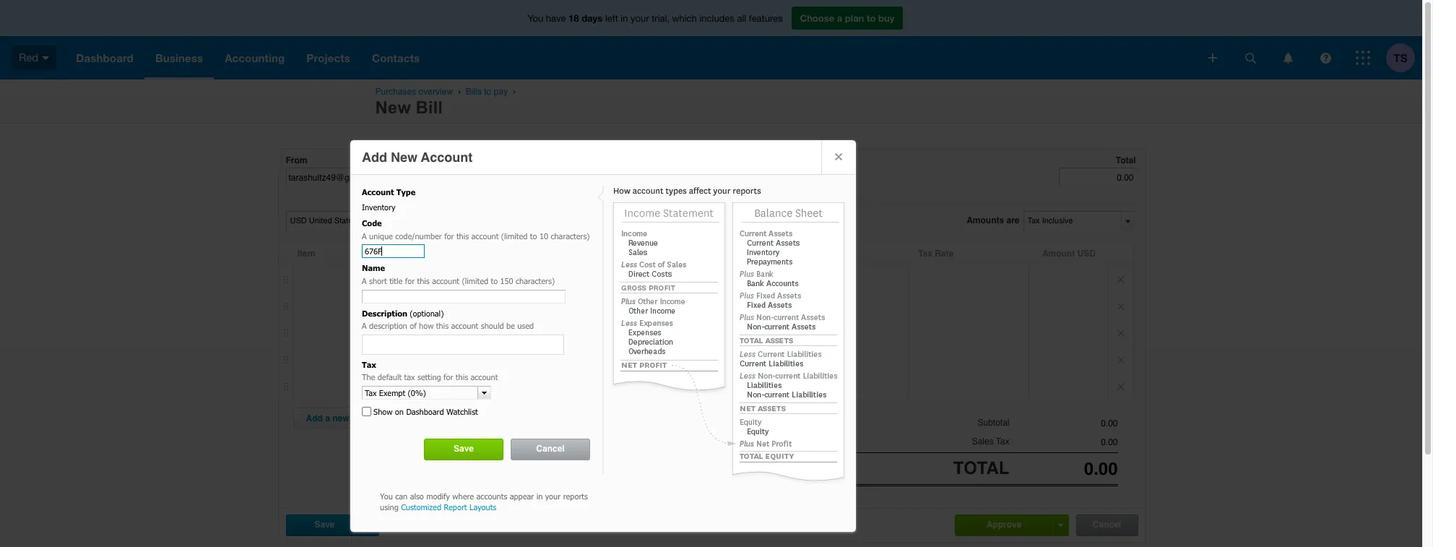 Task type: locate. For each thing, give the bounding box(es) containing it.
1 horizontal spatial your
[[631, 13, 649, 24]]

to left "150"
[[491, 276, 498, 285]]

description
[[401, 249, 449, 259], [362, 308, 408, 318]]

you for also
[[380, 491, 393, 501]]

code/number
[[396, 231, 442, 241]]

(limited
[[501, 231, 528, 241], [462, 276, 489, 285]]

are
[[1007, 215, 1020, 225]]

0 vertical spatial characters)
[[551, 231, 590, 241]]

item
[[298, 249, 315, 259]]

a left plan
[[837, 12, 843, 24]]

0 horizontal spatial your
[[545, 491, 561, 501]]

a left short
[[362, 276, 367, 285]]

1 vertical spatial save
[[315, 519, 335, 530]]

plan
[[845, 12, 865, 24]]

0 horizontal spatial ›
[[458, 87, 461, 96]]

customized
[[401, 503, 442, 512]]

1 vertical spatial tax
[[362, 360, 377, 369]]

for right code/number
[[445, 231, 454, 241]]

4 delete line item image from the top
[[1108, 374, 1134, 400]]

tax
[[404, 372, 415, 382]]

account up (optional)
[[432, 276, 460, 285]]

0 vertical spatial cancel
[[536, 444, 565, 454]]

this right "how"
[[436, 321, 449, 330]]

1 horizontal spatial account
[[421, 150, 473, 165]]

cancel button right more approve options... image
[[1077, 515, 1138, 535]]

you up using
[[380, 491, 393, 501]]

a inside ts banner
[[837, 12, 843, 24]]

code
[[362, 218, 382, 228]]

you left "have"
[[528, 13, 544, 24]]

a inside name a short title for this account (limited to 150 characters)
[[362, 276, 367, 285]]

setting
[[418, 372, 441, 382]]

customized report layouts
[[401, 503, 497, 512]]

to
[[867, 12, 876, 24], [484, 87, 492, 97], [530, 231, 537, 241], [491, 276, 498, 285], [483, 413, 491, 423]]

None text field
[[286, 168, 426, 187], [362, 245, 425, 258], [362, 334, 564, 355], [1010, 418, 1118, 429], [1010, 437, 1118, 448], [1010, 459, 1118, 479], [286, 168, 426, 187], [362, 245, 425, 258], [362, 334, 564, 355], [1010, 418, 1118, 429], [1010, 437, 1118, 448], [1010, 459, 1118, 479]]

account right "price"
[[744, 249, 779, 259]]

add up account type inventory
[[362, 150, 387, 165]]

add a new line
[[306, 413, 367, 424]]

this inside tax the default tax setting for this account
[[456, 372, 468, 382]]

a
[[837, 12, 843, 24], [493, 413, 498, 423], [325, 413, 330, 424]]

new inside purchases overview › bills to pay › new bill
[[375, 98, 411, 117]]

for right setting
[[444, 372, 453, 382]]

delete line item image
[[1108, 293, 1134, 319], [1108, 320, 1134, 346], [1108, 347, 1134, 373], [1108, 374, 1134, 400]]

0 horizontal spatial in
[[537, 491, 543, 501]]

save left more save options... icon
[[315, 519, 335, 530]]

appear
[[510, 491, 534, 501]]

characters) right "150"
[[516, 276, 555, 285]]

0 vertical spatial for
[[445, 231, 454, 241]]

0 vertical spatial your
[[631, 13, 649, 24]]

characters) inside name a short title for this account (limited to 150 characters)
[[516, 276, 555, 285]]

tax for tax the default tax setting for this account
[[362, 360, 377, 369]]

1 vertical spatial description
[[362, 308, 408, 318]]

image of account type hierarchy image
[[598, 186, 849, 484]]

1 a from the top
[[362, 231, 367, 241]]

new up type at the top left
[[391, 150, 418, 165]]

0 horizontal spatial svg image
[[42, 56, 49, 60]]

0 horizontal spatial tax
[[362, 360, 377, 369]]

account up date 'text box'
[[421, 150, 473, 165]]

this inside code a unique code/number for this account (limited to 10 characters)
[[457, 231, 469, 241]]

1 vertical spatial (limited
[[462, 276, 489, 285]]

1 horizontal spatial svg image
[[1284, 52, 1293, 63]]

accounts
[[477, 491, 508, 501]]

to left pay at the left
[[484, 87, 492, 97]]

for inside code a unique code/number for this account (limited to 10 characters)
[[445, 231, 454, 241]]

a down code
[[362, 231, 367, 241]]

0 vertical spatial (limited
[[501, 231, 528, 241]]

a left customer
[[493, 413, 498, 423]]

1 horizontal spatial save
[[454, 444, 474, 454]]

1 vertical spatial a
[[362, 276, 367, 285]]

this right title
[[417, 276, 430, 285]]

0 vertical spatial you
[[528, 13, 544, 24]]

0 vertical spatial a
[[362, 231, 367, 241]]

2 horizontal spatial svg image
[[1357, 51, 1371, 65]]

you have 18 days left in your trial, which includes all features
[[528, 12, 783, 24]]

2 vertical spatial tax
[[997, 437, 1010, 447]]

a for to
[[837, 12, 843, 24]]

save down expenses
[[454, 444, 474, 454]]

you inside you have 18 days left in your trial, which includes all features
[[528, 13, 544, 24]]

(limited inside code a unique code/number for this account (limited to 10 characters)
[[501, 231, 528, 241]]

this up name a short title for this account (limited to 150 characters)
[[457, 231, 469, 241]]

(limited left "150"
[[462, 276, 489, 285]]

0 horizontal spatial save
[[315, 519, 335, 530]]

Date text field
[[435, 169, 495, 187]]

assign expenses to a customer or project
[[409, 413, 582, 423]]

› left bills at the left top
[[458, 87, 461, 96]]

2 vertical spatial a
[[362, 321, 367, 330]]

Total text field
[[1059, 168, 1136, 187]]

0 horizontal spatial account
[[362, 187, 394, 197]]

a for a short title for this account (limited to 150 characters)
[[362, 276, 367, 285]]

Show on Dashboard Watchlist checkbox
[[362, 407, 371, 416]]

add for add a new line
[[306, 413, 323, 424]]

default
[[378, 372, 402, 382]]

0 horizontal spatial cancel
[[536, 444, 565, 454]]

more save options... image
[[369, 524, 374, 527]]

a left the new
[[325, 413, 330, 424]]

you inside "you can also modify where accounts appear in your reports using"
[[380, 491, 393, 501]]

add new account
[[362, 150, 473, 165]]

unit price
[[688, 249, 729, 259]]

› right pay at the left
[[513, 87, 516, 96]]

account inside account type inventory
[[362, 187, 394, 197]]

description down code/number
[[401, 249, 449, 259]]

ts button
[[1387, 36, 1423, 80]]

cancel for the cancel button to the bottom
[[1093, 519, 1122, 530]]

cancel
[[536, 444, 565, 454], [1093, 519, 1122, 530]]

1 vertical spatial cancel
[[1093, 519, 1122, 530]]

approve link
[[956, 515, 1053, 535]]

1 horizontal spatial you
[[528, 13, 544, 24]]

Reference text field
[[597, 168, 706, 187]]

tax left rate
[[919, 249, 933, 259]]

in inside "you can also modify where accounts appear in your reports using"
[[537, 491, 543, 501]]

modify
[[427, 491, 450, 501]]

for for title
[[405, 276, 415, 285]]

2 horizontal spatial account
[[744, 249, 779, 259]]

cancel button down or
[[512, 440, 590, 460]]

1 horizontal spatial tax
[[919, 249, 933, 259]]

subtotal
[[978, 418, 1010, 428]]

choose a plan to buy
[[800, 12, 895, 24]]

to right watchlist
[[483, 413, 491, 423]]

0 horizontal spatial you
[[380, 491, 393, 501]]

0 vertical spatial description
[[401, 249, 449, 259]]

account inside description (optional) a description of how this account should be used
[[451, 321, 479, 330]]

new down 'purchases'
[[375, 98, 411, 117]]

Due Date text field
[[516, 169, 576, 187]]

save link
[[287, 515, 363, 535]]

1 vertical spatial for
[[405, 276, 415, 285]]

2 a from the top
[[362, 276, 367, 285]]

1 horizontal spatial ›
[[513, 87, 516, 96]]

type
[[397, 187, 416, 197]]

0 vertical spatial save
[[454, 444, 474, 454]]

report
[[444, 503, 467, 512]]

account up watchlist
[[471, 372, 498, 382]]

0 horizontal spatial cancel button
[[512, 440, 590, 460]]

to inside name a short title for this account (limited to 150 characters)
[[491, 276, 498, 285]]

new
[[375, 98, 411, 117], [391, 150, 418, 165]]

0 vertical spatial add
[[362, 150, 387, 165]]

1 delete line item image from the top
[[1108, 293, 1134, 319]]

0 vertical spatial tax
[[919, 249, 933, 259]]

or
[[542, 413, 551, 423]]

tax right sales
[[997, 437, 1010, 447]]

amounts are
[[967, 215, 1020, 225]]

pay
[[494, 87, 508, 97]]

cancel right more approve options... image
[[1093, 519, 1122, 530]]

1 horizontal spatial add
[[362, 150, 387, 165]]

add left the new
[[306, 413, 323, 424]]

project
[[553, 413, 582, 423]]

3 a from the top
[[362, 321, 367, 330]]

2 horizontal spatial a
[[837, 12, 843, 24]]

1 vertical spatial in
[[537, 491, 543, 501]]

to left 10
[[530, 231, 537, 241]]

account inside code a unique code/number for this account (limited to 10 characters)
[[472, 231, 499, 241]]

1 vertical spatial add
[[306, 413, 323, 424]]

save
[[454, 444, 474, 454], [315, 519, 335, 530]]

2 vertical spatial account
[[744, 249, 779, 259]]

1 horizontal spatial in
[[621, 13, 628, 24]]

(limited inside name a short title for this account (limited to 150 characters)
[[462, 276, 489, 285]]

0 horizontal spatial add
[[306, 413, 323, 424]]

account
[[421, 150, 473, 165], [362, 187, 394, 197], [744, 249, 779, 259]]

account left 'should'
[[451, 321, 479, 330]]

characters) inside code a unique code/number for this account (limited to 10 characters)
[[551, 231, 590, 241]]

usd
[[1078, 249, 1096, 259]]

add
[[362, 150, 387, 165], [306, 413, 323, 424]]

in right 'appear'
[[537, 491, 543, 501]]

1 vertical spatial cancel button
[[1077, 515, 1138, 535]]

characters) right 10
[[551, 231, 590, 241]]

account up inventory
[[362, 187, 394, 197]]

1 horizontal spatial svg image
[[1246, 52, 1256, 63]]

save inside save link
[[315, 519, 335, 530]]

your left trial,
[[631, 13, 649, 24]]

svg image
[[1357, 51, 1371, 65], [1246, 52, 1256, 63], [1209, 53, 1218, 62]]

cancel button
[[512, 440, 590, 460], [1077, 515, 1138, 535]]

to left buy
[[867, 12, 876, 24]]

reports
[[563, 491, 588, 501]]

red button
[[0, 36, 65, 80]]

description up description
[[362, 308, 408, 318]]

account for account type inventory
[[362, 187, 394, 197]]

0 horizontal spatial a
[[325, 413, 330, 424]]

1 vertical spatial characters)
[[516, 276, 555, 285]]

characters)
[[551, 231, 590, 241], [516, 276, 555, 285]]

characters) for a unique code/number for this account (limited to 10 characters)
[[551, 231, 590, 241]]

None text field
[[287, 212, 384, 230], [1024, 212, 1121, 230], [362, 289, 566, 303], [363, 387, 478, 399], [287, 212, 384, 230], [1024, 212, 1121, 230], [362, 289, 566, 303], [363, 387, 478, 399]]

the
[[362, 372, 375, 382]]

to inside purchases overview › bills to pay › new bill
[[484, 87, 492, 97]]

account
[[472, 231, 499, 241], [432, 276, 460, 285], [451, 321, 479, 330], [471, 372, 498, 382]]

for inside name a short title for this account (limited to 150 characters)
[[405, 276, 415, 285]]

(limited left 10
[[501, 231, 528, 241]]

for for code/number
[[445, 231, 454, 241]]

name
[[362, 263, 385, 273]]

account up name a short title for this account (limited to 150 characters)
[[472, 231, 499, 241]]

18
[[569, 12, 579, 24]]

1 vertical spatial you
[[380, 491, 393, 501]]

expenses
[[441, 413, 480, 423]]

on
[[395, 407, 404, 416]]

rate
[[935, 249, 954, 259]]

a
[[362, 231, 367, 241], [362, 276, 367, 285], [362, 321, 367, 330]]

1 horizontal spatial cancel button
[[1077, 515, 1138, 535]]

1 vertical spatial account
[[362, 187, 394, 197]]

1 horizontal spatial (limited
[[501, 231, 528, 241]]

your inside you have 18 days left in your trial, which includes all features
[[631, 13, 649, 24]]

ts banner
[[0, 0, 1423, 80]]

your left reports
[[545, 491, 561, 501]]

this right setting
[[456, 372, 468, 382]]

svg image
[[1284, 52, 1293, 63], [1321, 52, 1332, 63], [42, 56, 49, 60]]

0 vertical spatial new
[[375, 98, 411, 117]]

2 vertical spatial for
[[444, 372, 453, 382]]

1 horizontal spatial cancel
[[1093, 519, 1122, 530]]

for
[[445, 231, 454, 241], [405, 276, 415, 285], [444, 372, 453, 382]]

in right the left
[[621, 13, 628, 24]]

1 horizontal spatial a
[[493, 413, 498, 423]]

0 horizontal spatial (limited
[[462, 276, 489, 285]]

a left description
[[362, 321, 367, 330]]

1 vertical spatial your
[[545, 491, 561, 501]]

for right title
[[405, 276, 415, 285]]

cancel down or
[[536, 444, 565, 454]]

tax inside tax the default tax setting for this account
[[362, 360, 377, 369]]

0 horizontal spatial svg image
[[1209, 53, 1218, 62]]

this
[[457, 231, 469, 241], [417, 276, 430, 285], [436, 321, 449, 330], [456, 372, 468, 382]]

your
[[631, 13, 649, 24], [545, 491, 561, 501]]

which
[[673, 13, 697, 24]]

10
[[540, 231, 549, 241]]

0 vertical spatial in
[[621, 13, 628, 24]]

total
[[1116, 155, 1136, 166]]

a inside code a unique code/number for this account (limited to 10 characters)
[[362, 231, 367, 241]]

you
[[528, 13, 544, 24], [380, 491, 393, 501]]

description inside description (optional) a description of how this account should be used
[[362, 308, 408, 318]]

tax up the
[[362, 360, 377, 369]]



Task type: vqa. For each thing, say whether or not it's contained in the screenshot.
topmost You
yes



Task type: describe. For each thing, give the bounding box(es) containing it.
a for line
[[325, 413, 330, 424]]

buy
[[879, 12, 895, 24]]

customer
[[501, 413, 540, 423]]

save inside save button
[[454, 444, 474, 454]]

(limited for 10
[[501, 231, 528, 241]]

days
[[582, 12, 603, 24]]

date
[[434, 155, 453, 166]]

bill
[[416, 98, 443, 117]]

more add line options... image
[[380, 417, 385, 420]]

total
[[954, 458, 1010, 479]]

title
[[390, 276, 403, 285]]

bills
[[466, 87, 482, 97]]

dashboard
[[406, 407, 444, 416]]

description for description (optional) a description of how this account should be used
[[362, 308, 408, 318]]

how
[[419, 321, 434, 330]]

150
[[501, 276, 514, 285]]

assign
[[409, 413, 438, 423]]

1 vertical spatial new
[[391, 150, 418, 165]]

features
[[749, 13, 783, 24]]

this inside description (optional) a description of how this account should be used
[[436, 321, 449, 330]]

show on dashboard watchlist
[[374, 407, 478, 416]]

to inside ts banner
[[867, 12, 876, 24]]

left
[[606, 13, 618, 24]]

amount
[[1043, 249, 1076, 259]]

this inside name a short title for this account (limited to 150 characters)
[[417, 276, 430, 285]]

using
[[380, 503, 399, 512]]

a inside "link"
[[493, 413, 498, 423]]

(optional)
[[410, 308, 444, 318]]

where
[[453, 491, 474, 501]]

description (optional) a description of how this account should be used
[[362, 308, 534, 330]]

to inside code a unique code/number for this account (limited to 10 characters)
[[530, 231, 537, 241]]

account for account
[[744, 249, 779, 259]]

description
[[369, 321, 407, 330]]

can
[[395, 491, 408, 501]]

show
[[374, 407, 393, 416]]

all
[[737, 13, 747, 24]]

tax rate
[[919, 249, 954, 259]]

new
[[333, 413, 349, 424]]

from
[[286, 155, 308, 166]]

watchlist
[[447, 407, 478, 416]]

characters) for a short title for this account (limited to 150 characters)
[[516, 276, 555, 285]]

sales
[[973, 437, 994, 447]]

add a new line link
[[297, 408, 375, 429]]

customized report layouts link
[[401, 503, 497, 512]]

includes
[[700, 13, 735, 24]]

2 horizontal spatial svg image
[[1321, 52, 1332, 63]]

account inside tax the default tax setting for this account
[[471, 372, 498, 382]]

2 horizontal spatial tax
[[997, 437, 1010, 447]]

3 delete line item image from the top
[[1108, 347, 1134, 373]]

unit
[[688, 249, 705, 259]]

red
[[19, 51, 38, 63]]

short
[[369, 276, 387, 285]]

for inside tax the default tax setting for this account
[[444, 372, 453, 382]]

have
[[546, 13, 566, 24]]

a inside description (optional) a description of how this account should be used
[[362, 321, 367, 330]]

unique
[[369, 231, 393, 241]]

amounts
[[967, 215, 1005, 225]]

also
[[410, 491, 424, 501]]

account inside name a short title for this account (limited to 150 characters)
[[432, 276, 460, 285]]

(limited for 150
[[462, 276, 489, 285]]

price
[[708, 249, 729, 259]]

overview
[[419, 87, 453, 97]]

save button
[[425, 440, 503, 460]]

purchases overview › bills to pay › new bill
[[375, 87, 519, 117]]

in inside you have 18 days left in your trial, which includes all features
[[621, 13, 628, 24]]

purchases overview link
[[375, 87, 453, 97]]

account type inventory
[[362, 187, 416, 211]]

svg image inside red popup button
[[42, 56, 49, 60]]

amount usd
[[1043, 249, 1096, 259]]

2 delete line item image from the top
[[1108, 320, 1134, 346]]

0 vertical spatial account
[[421, 150, 473, 165]]

approve
[[987, 519, 1022, 530]]

your inside "you can also modify where accounts appear in your reports using"
[[545, 491, 561, 501]]

a for a unique code/number for this account (limited to 10 characters)
[[362, 231, 367, 241]]

inventory
[[362, 202, 396, 211]]

code a unique code/number for this account (limited to 10 characters)
[[362, 218, 590, 241]]

used
[[518, 321, 534, 330]]

0 vertical spatial cancel button
[[512, 440, 590, 460]]

you can also modify where accounts appear in your reports using
[[380, 491, 588, 512]]

layouts
[[470, 503, 497, 512]]

1 › from the left
[[458, 87, 461, 96]]

description for description
[[401, 249, 449, 259]]

tax for tax rate
[[919, 249, 933, 259]]

tax the default tax setting for this account
[[362, 360, 498, 382]]

of
[[410, 321, 417, 330]]

to inside "link"
[[483, 413, 491, 423]]

you for 18
[[528, 13, 544, 24]]

cancel for the cancel button to the top
[[536, 444, 565, 454]]

choose
[[800, 12, 835, 24]]

should
[[481, 321, 504, 330]]

2 › from the left
[[513, 87, 516, 96]]

assign expenses to a customer or project link
[[400, 408, 591, 429]]

delete line item image
[[1108, 267, 1134, 293]]

more approve options... image
[[1059, 524, 1064, 527]]

be
[[507, 321, 515, 330]]

name a short title for this account (limited to 150 characters)
[[362, 263, 555, 285]]

bills to pay link
[[466, 87, 508, 97]]

trial,
[[652, 13, 670, 24]]

add for add new account
[[362, 150, 387, 165]]

line
[[352, 413, 367, 424]]

ts
[[1395, 51, 1408, 64]]

purchases
[[375, 87, 416, 97]]

sales tax
[[973, 437, 1010, 447]]



